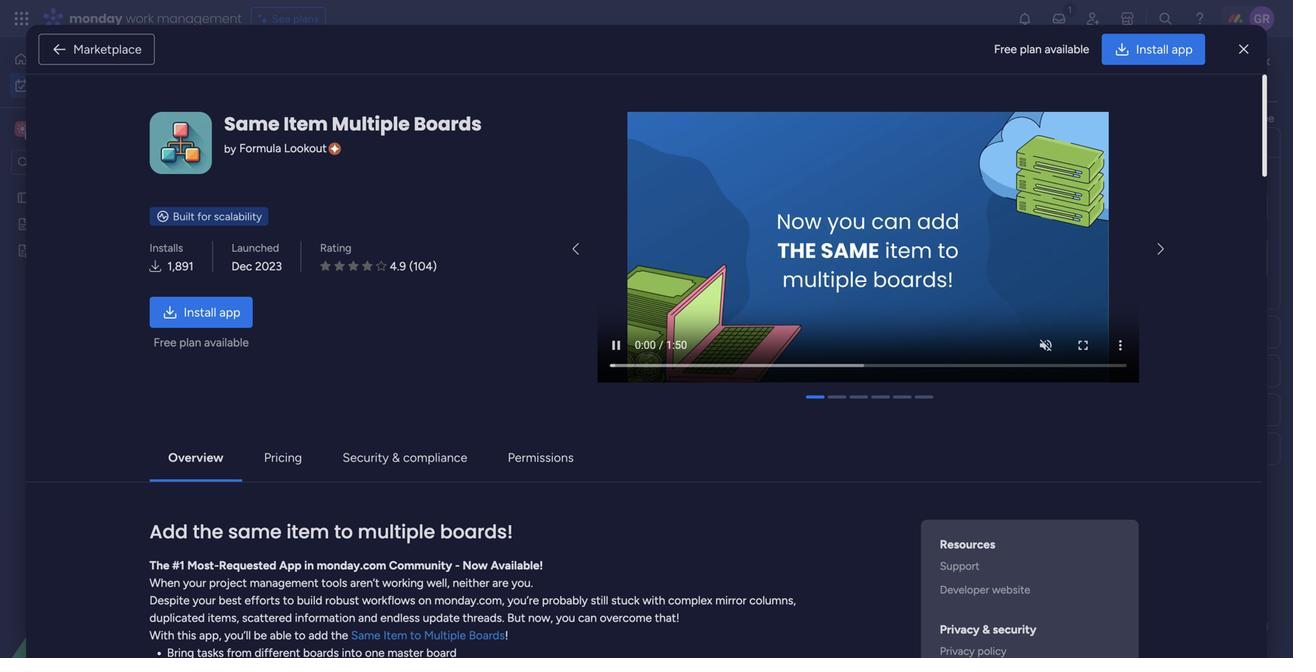Task type: locate. For each thing, give the bounding box(es) containing it.
0 vertical spatial &
[[392, 451, 400, 465]]

best
[[219, 594, 242, 608]]

1 vertical spatial your
[[193, 594, 216, 608]]

for
[[197, 210, 211, 223]]

3 management from the top
[[828, 477, 892, 490]]

2 project management link from the top
[[788, 300, 932, 327]]

new inside "button"
[[236, 129, 258, 142]]

free up choose
[[994, 42, 1017, 56]]

0 vertical spatial plan
[[1020, 42, 1042, 56]]

/ left '2'
[[310, 248, 317, 268]]

&
[[392, 451, 400, 465], [983, 623, 990, 637]]

0 horizontal spatial same
[[224, 111, 280, 137]]

1 horizontal spatial people
[[1008, 136, 1041, 149]]

to left add
[[295, 629, 306, 643]]

management for to-do
[[828, 308, 892, 322]]

2 vertical spatial project management link
[[788, 469, 932, 496]]

marketplace
[[73, 42, 142, 57]]

0 horizontal spatial and
[[358, 612, 378, 626]]

people left greg
[[972, 248, 1005, 261]]

boards inside main content
[[1008, 326, 1042, 339]]

lottie animation image
[[0, 502, 198, 659]]

1 horizontal spatial management
[[250, 577, 319, 591]]

list box
[[0, 182, 198, 474]]

new item down the 2023
[[253, 308, 301, 321]]

0 vertical spatial app
[[1172, 42, 1193, 57]]

to right 'like'
[[1245, 112, 1255, 125]]

resources
[[940, 538, 996, 552]]

0 vertical spatial new item
[[253, 308, 301, 321]]

scalability
[[214, 210, 262, 223]]

same inside the #1 most-requested app in monday.com community - now available! when your project management tools aren't working well, neither are you. despite your best efforts to build robust workflows on monday.com, you're probably still stuck with complex mirror columns, duplicated items, scattered information and endless update threads. but now, you can overcome that! with this app, you'll be able to add the same item to multiple boards !
[[351, 629, 381, 643]]

2023
[[255, 260, 282, 274]]

installs
[[150, 241, 183, 255]]

security & compliance
[[343, 451, 468, 465]]

rating
[[320, 241, 352, 255]]

private board image
[[16, 243, 31, 258]]

1 horizontal spatial star image
[[362, 260, 373, 272]]

option
[[0, 184, 198, 187]]

items down workflows
[[391, 616, 418, 629]]

greg robinson image
[[1250, 6, 1275, 31], [1021, 247, 1045, 270]]

boards down threads.
[[469, 629, 505, 643]]

the left the boards,
[[1039, 112, 1055, 125]]

monday marketplace image
[[1120, 11, 1136, 26]]

0 vertical spatial 8
[[1096, 280, 1102, 292]]

0
[[312, 560, 319, 573], [381, 616, 388, 629]]

new item
[[253, 308, 301, 321], [253, 476, 301, 489]]

1 star image from the left
[[320, 260, 331, 272]]

greg
[[1051, 251, 1077, 265]]

information
[[295, 612, 355, 626]]

built for scalability
[[173, 210, 262, 223]]

2 vertical spatial management
[[828, 477, 892, 490]]

install app for the topmost install app button
[[1136, 42, 1193, 57]]

to
[[1219, 70, 1231, 83]]

0 horizontal spatial install app
[[184, 305, 241, 320]]

1 to-do from the top
[[669, 282, 697, 294]]

(104)
[[409, 260, 437, 274]]

0 vertical spatial install
[[1136, 42, 1169, 57]]

columns
[[1096, 112, 1138, 125]]

1 horizontal spatial the
[[331, 629, 348, 643]]

update feed image
[[1052, 11, 1067, 26]]

1 vertical spatial free
[[154, 336, 177, 350]]

same down endless
[[351, 629, 381, 643]]

1 vertical spatial project management
[[790, 308, 892, 322]]

privacy up policy
[[940, 623, 980, 637]]

2 vertical spatial project management
[[790, 477, 892, 490]]

star image
[[320, 260, 331, 272], [348, 260, 359, 272]]

1 vertical spatial new
[[253, 308, 276, 321]]

1 vertical spatial the
[[193, 519, 223, 546]]

marketplace button
[[38, 34, 155, 65]]

1 vertical spatial &
[[983, 623, 990, 637]]

app down search everything image
[[1172, 42, 1193, 57]]

your left best
[[193, 594, 216, 608]]

date
[[1078, 248, 1101, 261]]

0 vertical spatial privacy
[[940, 623, 980, 637]]

stuck
[[612, 594, 640, 608]]

install app down dec
[[184, 305, 241, 320]]

boards inside the #1 most-requested app in monday.com community - now available! when your project management tools aren't working well, neither are you. despite your best efforts to build robust workflows on monday.com, you're probably still stuck with complex mirror columns, duplicated items, scattered information and endless update threads. but now, you can overcome that! with this app, you'll be able to add the same item to multiple boards !
[[469, 629, 505, 643]]

0 horizontal spatial greg robinson image
[[1021, 247, 1045, 270]]

0 horizontal spatial 0
[[312, 560, 319, 573]]

app logo image
[[150, 112, 212, 174]]

1 vertical spatial boards
[[1008, 326, 1042, 339]]

status
[[1008, 365, 1040, 378]]

the for choose
[[1039, 112, 1055, 125]]

boards,
[[1058, 112, 1094, 125]]

1 vertical spatial same
[[351, 629, 381, 643]]

1
[[348, 448, 352, 461]]

2 star image from the left
[[362, 260, 373, 272]]

project management for to-do
[[790, 308, 892, 322]]

multiple inside the #1 most-requested app in monday.com community - now available! when your project management tools aren't working well, neither are you. despite your best efforts to build robust workflows on monday.com, you're probably still stuck with complex mirror columns, duplicated items, scattered information and endless update threads. but now, you can overcome that! with this app, you'll be able to add the same item to multiple boards !
[[424, 629, 466, 643]]

1 horizontal spatial star image
[[348, 260, 359, 272]]

1 vertical spatial item
[[355, 448, 377, 461]]

1 vertical spatial free plan available
[[154, 336, 249, 350]]

available down dec
[[204, 336, 249, 350]]

project management link for mar 16
[[788, 469, 932, 496]]

app down dec
[[219, 305, 241, 320]]

to inside main content
[[1245, 112, 1255, 125]]

boards left the done
[[414, 111, 482, 137]]

available!
[[491, 559, 543, 573]]

greg robinson image left greg
[[1021, 247, 1045, 270]]

to up without
[[283, 594, 294, 608]]

1 project management from the top
[[790, 281, 892, 294]]

0 vertical spatial install app button
[[1102, 34, 1206, 65]]

2 project management from the top
[[790, 308, 892, 322]]

items inside today / 2 items
[[329, 252, 356, 265]]

1 horizontal spatial free
[[994, 42, 1017, 56]]

0 horizontal spatial app
[[219, 305, 241, 320]]

developer website
[[940, 584, 1031, 597]]

2 horizontal spatial item
[[355, 448, 377, 461]]

0 horizontal spatial the
[[193, 519, 223, 546]]

install app button
[[1102, 34, 1206, 65], [150, 297, 253, 328]]

free plan available
[[994, 42, 1090, 56], [154, 336, 249, 350]]

project management for mar 16
[[790, 477, 892, 490]]

monday.com,
[[435, 594, 505, 608]]

duplicated
[[150, 612, 205, 626]]

1 to- from the top
[[669, 282, 684, 294]]

0 horizontal spatial free
[[154, 336, 177, 350]]

dec
[[232, 260, 252, 274]]

greg robinson image up list
[[1250, 6, 1275, 31]]

home
[[34, 53, 64, 66]]

2 vertical spatial boards
[[469, 629, 505, 643]]

2 management from the top
[[828, 308, 892, 322]]

app
[[1172, 42, 1193, 57], [219, 305, 241, 320]]

1 management from the top
[[828, 281, 892, 294]]

1 horizontal spatial app
[[1172, 42, 1193, 57]]

free down v2 download icon
[[154, 336, 177, 350]]

1 vertical spatial mar 8
[[1077, 308, 1102, 320]]

2 star image from the left
[[348, 260, 359, 272]]

the for add
[[193, 519, 223, 546]]

update
[[423, 612, 460, 626]]

multiple
[[332, 111, 410, 137], [424, 629, 466, 643]]

0 vertical spatial the
[[1039, 112, 1055, 125]]

can
[[578, 612, 597, 626]]

Filter dashboard by text search field
[[295, 123, 437, 148]]

0 vertical spatial to-
[[669, 282, 684, 294]]

install app button down search everything image
[[1102, 34, 1206, 65]]

None search field
[[295, 123, 437, 148]]

formula
[[239, 142, 281, 156]]

0 right the app
[[312, 560, 319, 573]]

1 vertical spatial people
[[972, 248, 1005, 261]]

tools
[[322, 577, 347, 591]]

items left should
[[1045, 172, 1071, 185]]

2 vertical spatial do
[[684, 478, 697, 490]]

date
[[334, 612, 367, 632]]

item
[[284, 111, 328, 137], [278, 308, 301, 321], [278, 476, 301, 489], [384, 629, 407, 643]]

1 vertical spatial greg robinson image
[[1021, 247, 1045, 270]]

0 vertical spatial do
[[684, 282, 697, 294]]

monday
[[69, 10, 123, 27]]

mar 16
[[1075, 476, 1104, 489]]

2 vertical spatial new
[[253, 476, 276, 489]]

None text field
[[1008, 193, 1268, 220]]

probably
[[542, 594, 588, 608]]

1 horizontal spatial free plan available
[[994, 42, 1090, 56]]

workspace image
[[15, 121, 30, 138], [17, 121, 28, 138]]

1 horizontal spatial available
[[1045, 42, 1090, 56]]

16
[[1094, 476, 1104, 489]]

available down update feed image
[[1045, 42, 1090, 56]]

boards up status
[[1008, 326, 1042, 339]]

the inside main content
[[1039, 112, 1055, 125]]

the up most-
[[193, 519, 223, 546]]

#1
[[172, 559, 185, 573]]

item right 1 on the bottom of the page
[[355, 448, 377, 461]]

item down pricing 'button' at the left
[[278, 476, 301, 489]]

star image
[[334, 260, 345, 272], [362, 260, 373, 272]]

items right the done
[[524, 129, 551, 142]]

app,
[[199, 629, 222, 643]]

built for scalability element
[[150, 207, 268, 226]]

my work
[[229, 59, 334, 93]]

1 horizontal spatial install
[[1136, 42, 1169, 57]]

and left people on the top
[[1140, 112, 1158, 125]]

multiple down update
[[424, 629, 466, 643]]

working
[[382, 577, 424, 591]]

you
[[556, 612, 575, 626]]

0 down workflows
[[381, 616, 388, 629]]

install app button down 1,891 at the left
[[150, 297, 253, 328]]

your down most-
[[183, 577, 206, 591]]

column
[[1042, 365, 1080, 378]]

1 horizontal spatial &
[[983, 623, 990, 637]]

1 vertical spatial plan
[[179, 336, 201, 350]]

1 vertical spatial 0
[[381, 616, 388, 629]]

3 do from the top
[[684, 478, 697, 490]]

items right '2'
[[329, 252, 356, 265]]

3 to-do from the top
[[669, 478, 697, 490]]

& inside button
[[392, 451, 400, 465]]

star image right '2'
[[334, 260, 345, 272]]

0 vertical spatial project management
[[790, 281, 892, 294]]

0 vertical spatial same
[[224, 111, 280, 137]]

0 vertical spatial new
[[236, 129, 258, 142]]

item up later / 0 items
[[287, 519, 329, 546]]

0 vertical spatial 0
[[312, 560, 319, 573]]

1 vertical spatial management
[[250, 577, 319, 591]]

item up lookout
[[284, 111, 328, 137]]

!
[[505, 629, 509, 643]]

item left lookout
[[261, 129, 283, 142]]

star image left star o icon on the left top of the page
[[362, 260, 373, 272]]

built
[[173, 210, 195, 223]]

2 to- from the top
[[669, 309, 684, 321]]

1 horizontal spatial 0
[[381, 616, 388, 629]]

0 vertical spatial mar 8
[[1077, 280, 1102, 292]]

v2 download image
[[150, 258, 161, 276]]

and down workflows
[[358, 612, 378, 626]]

my
[[229, 59, 265, 93]]

main content
[[206, 37, 1294, 659]]

0 horizontal spatial install
[[184, 305, 216, 320]]

now,
[[528, 612, 553, 626]]

0 vertical spatial install app
[[1136, 42, 1193, 57]]

& right security
[[392, 451, 400, 465]]

items,
[[208, 612, 239, 626]]

privacy left policy
[[940, 645, 975, 658]]

most-
[[187, 559, 219, 573]]

3 project management from the top
[[790, 477, 892, 490]]

greg robinson link
[[1051, 251, 1129, 265]]

new item down pricing 'button' at the left
[[253, 476, 301, 489]]

0 vertical spatial to-do
[[669, 282, 697, 294]]

support
[[940, 560, 980, 573]]

to-
[[669, 282, 684, 294], [669, 309, 684, 321], [669, 478, 684, 490]]

1 vertical spatial 8
[[1096, 308, 1102, 320]]

privacy
[[940, 623, 980, 637], [940, 645, 975, 658]]

1 horizontal spatial plan
[[1020, 42, 1042, 56]]

& up policy
[[983, 623, 990, 637]]

project management link for to-do
[[788, 300, 932, 327]]

overcome
[[600, 612, 652, 626]]

marketplace arrow left image
[[573, 244, 579, 256]]

1 do from the top
[[684, 282, 697, 294]]

2 vertical spatial the
[[331, 629, 348, 643]]

1 vertical spatial and
[[358, 612, 378, 626]]

new up by
[[236, 129, 258, 142]]

install app down search everything image
[[1136, 42, 1193, 57]]

you're
[[508, 594, 539, 608]]

1 workspace image from the left
[[15, 121, 30, 138]]

1 vertical spatial install app
[[184, 305, 241, 320]]

0 horizontal spatial item
[[261, 129, 283, 142]]

0 vertical spatial item
[[261, 129, 283, 142]]

in
[[304, 559, 314, 573]]

your
[[183, 577, 206, 591], [193, 594, 216, 608]]

1 new item from the top
[[253, 308, 301, 321]]

0 inside later / 0 items
[[312, 560, 319, 573]]

0 horizontal spatial star image
[[334, 260, 345, 272]]

/ right date
[[371, 612, 378, 632]]

overview button
[[156, 442, 236, 474]]

1 vertical spatial privacy
[[940, 645, 975, 658]]

2 new item from the top
[[253, 476, 301, 489]]

2 privacy from the top
[[940, 645, 975, 658]]

1 vertical spatial to-do
[[669, 309, 697, 321]]

4.9 (104)
[[390, 260, 437, 274]]

1 project management link from the top
[[788, 273, 932, 299]]

1 vertical spatial to-
[[669, 309, 684, 321]]

& for privacy
[[983, 623, 990, 637]]

-
[[455, 559, 460, 573]]

items inside later / 0 items
[[321, 560, 348, 573]]

items up tools at the left
[[321, 560, 348, 573]]

stuck
[[1184, 476, 1212, 489]]

to-do
[[669, 282, 697, 294], [669, 309, 697, 321], [669, 478, 697, 490]]

project management link
[[788, 273, 932, 299], [788, 300, 932, 327], [788, 469, 932, 496]]

done
[[497, 129, 522, 142]]

robinson
[[1080, 251, 1129, 265]]

0 vertical spatial free
[[994, 42, 1017, 56]]

0 vertical spatial management
[[828, 281, 892, 294]]

item down endless
[[384, 629, 407, 643]]

same up formula
[[224, 111, 280, 137]]

permissions
[[508, 451, 574, 465]]

people
[[1008, 136, 1041, 149], [972, 248, 1005, 261]]

robust
[[325, 594, 359, 608]]

install for the topmost install app button
[[1136, 42, 1169, 57]]

1 vertical spatial new item
[[253, 476, 301, 489]]

new down the 2023
[[253, 308, 276, 321]]

2 vertical spatial item
[[287, 519, 329, 546]]

by
[[224, 142, 236, 155]]

threads.
[[463, 612, 505, 626]]

install down search everything image
[[1136, 42, 1169, 57]]

pricing button
[[252, 442, 315, 474]]

0 vertical spatial available
[[1045, 42, 1090, 56]]

multiple left search image
[[332, 111, 410, 137]]

1 horizontal spatial same
[[351, 629, 381, 643]]

/
[[340, 192, 347, 212], [310, 248, 317, 268], [337, 444, 344, 464], [301, 556, 308, 576], [371, 612, 378, 632]]

people down choose
[[1008, 136, 1041, 149]]

the right a
[[331, 629, 348, 643]]

install down 1,891 at the left
[[184, 305, 216, 320]]

2 do from the top
[[684, 309, 697, 321]]

& inside "privacy & security privacy policy"
[[983, 623, 990, 637]]

2 vertical spatial to-do
[[669, 478, 697, 490]]

/ right dates
[[340, 192, 347, 212]]

2 to-do from the top
[[669, 309, 697, 321]]

management right work
[[157, 10, 242, 27]]

plan down 1,891 at the left
[[179, 336, 201, 350]]

1 vertical spatial install
[[184, 305, 216, 320]]

1 horizontal spatial and
[[1140, 112, 1158, 125]]

0 vertical spatial and
[[1140, 112, 1158, 125]]

plan down notifications image
[[1020, 42, 1042, 56]]

1 8 from the top
[[1096, 280, 1102, 292]]

see plans button
[[251, 7, 326, 30]]

1 image
[[1063, 1, 1077, 18]]

1 vertical spatial install app button
[[150, 297, 253, 328]]

management down later
[[250, 577, 319, 591]]

management inside the #1 most-requested app in monday.com community - now available! when your project management tools aren't working well, neither are you. despite your best efforts to build robust workflows on monday.com, you're probably still stuck with complex mirror columns, duplicated items, scattered information and endless update threads. but now, you can overcome that! with this app, you'll be able to add the same item to multiple boards !
[[250, 577, 319, 591]]

with
[[150, 629, 174, 643]]

monday work management
[[69, 10, 242, 27]]

0 horizontal spatial star image
[[320, 260, 331, 272]]

item
[[261, 129, 283, 142], [355, 448, 377, 461], [287, 519, 329, 546]]

1 vertical spatial management
[[828, 308, 892, 322]]

1 vertical spatial do
[[684, 309, 697, 321]]

new item for mar 16
[[253, 476, 301, 489]]

3 project management link from the top
[[788, 469, 932, 496]]

1 horizontal spatial install app
[[1136, 42, 1193, 57]]

1 vertical spatial mar
[[1077, 308, 1094, 320]]

new down pricing 'button' at the left
[[253, 476, 276, 489]]



Task type: vqa. For each thing, say whether or not it's contained in the screenshot.
seats associated with $10
no



Task type: describe. For each thing, give the bounding box(es) containing it.
public board image
[[16, 191, 31, 205]]

past dates /
[[262, 192, 351, 212]]

this
[[177, 629, 196, 643]]

and inside the #1 most-requested app in monday.com community - now available! when your project management tools aren't working well, neither are you. despite your best efforts to build robust workflows on monday.com, you're probably still stuck with complex mirror columns, duplicated items, scattered information and endless update threads. but now, you can overcome that! with this app, you'll be able to add the same item to multiple boards !
[[358, 612, 378, 626]]

0 vertical spatial your
[[183, 577, 206, 591]]

today / 2 items
[[262, 248, 356, 268]]

able
[[270, 629, 292, 643]]

that!
[[655, 612, 680, 626]]

overview
[[168, 451, 224, 465]]

privacy & security privacy policy
[[940, 623, 1037, 658]]

hide
[[471, 129, 494, 142]]

later
[[262, 556, 297, 576]]

list
[[1249, 70, 1263, 83]]

monday.com
[[317, 559, 386, 573]]

see
[[1258, 112, 1275, 125]]

requested
[[219, 559, 276, 573]]

later / 0 items
[[262, 556, 348, 576]]

app
[[279, 559, 302, 573]]

to up monday.com
[[334, 519, 353, 546]]

0 vertical spatial free plan available
[[994, 42, 1090, 56]]

pricing
[[264, 451, 302, 465]]

item inside "button"
[[261, 129, 283, 142]]

scattered
[[242, 612, 292, 626]]

0 horizontal spatial people
[[972, 248, 1005, 261]]

1 horizontal spatial item
[[287, 519, 329, 546]]

security
[[993, 623, 1037, 637]]

dapulse x slim image
[[1240, 40, 1249, 59]]

you'll
[[224, 629, 251, 643]]

launched
[[232, 241, 279, 255]]

endless
[[381, 612, 420, 626]]

0 vertical spatial people
[[1008, 136, 1041, 149]]

app for the topmost install app button
[[1172, 42, 1193, 57]]

project
[[209, 577, 247, 591]]

items inside without a date / 0 items
[[391, 616, 418, 629]]

marketplace arrow right image
[[1158, 244, 1164, 256]]

2 8 from the top
[[1096, 308, 1102, 320]]

0 vertical spatial multiple
[[332, 111, 410, 137]]

lookout
[[284, 142, 327, 156]]

launched dec 2023
[[232, 241, 282, 274]]

work
[[271, 59, 334, 93]]

greg robinson image inside main content
[[1021, 247, 1045, 270]]

public board image
[[16, 217, 31, 232]]

star o image
[[376, 260, 387, 272]]

2 vertical spatial mar
[[1075, 476, 1092, 489]]

home option
[[9, 47, 189, 72]]

& for security
[[392, 451, 400, 465]]

2 workspace image from the left
[[17, 121, 28, 138]]

add the same item to multiple boards!
[[150, 519, 513, 546]]

resources support
[[940, 538, 996, 573]]

1 horizontal spatial greg robinson image
[[1250, 6, 1275, 31]]

0 vertical spatial mar
[[1077, 280, 1094, 292]]

dates
[[296, 192, 337, 212]]

next
[[262, 444, 293, 464]]

status column
[[1008, 365, 1080, 378]]

add
[[150, 519, 188, 546]]

do
[[1234, 70, 1247, 83]]

0 horizontal spatial available
[[204, 336, 249, 350]]

see
[[272, 12, 291, 25]]

management for mar 16
[[828, 477, 892, 490]]

select product image
[[14, 11, 30, 26]]

new item
[[236, 129, 283, 142]]

columns,
[[750, 594, 796, 608]]

main content containing past dates /
[[206, 37, 1294, 659]]

on
[[418, 594, 432, 608]]

app for the leftmost install app button
[[219, 305, 241, 320]]

search everything image
[[1158, 11, 1174, 26]]

item down the 2023
[[278, 308, 301, 321]]

but
[[508, 612, 526, 626]]

people
[[1161, 112, 1194, 125]]

to do list
[[1219, 70, 1263, 83]]

week
[[297, 444, 333, 464]]

group
[[693, 248, 724, 261]]

website
[[992, 584, 1031, 597]]

are
[[493, 577, 509, 591]]

boards!
[[440, 519, 513, 546]]

plans
[[293, 12, 319, 25]]

choose the boards, columns and people you'd like to see
[[999, 112, 1275, 125]]

past
[[262, 192, 293, 212]]

to do list button
[[1191, 64, 1270, 89]]

invite members image
[[1086, 11, 1101, 26]]

1 privacy from the top
[[940, 623, 980, 637]]

0 horizontal spatial free plan available
[[154, 336, 249, 350]]

see plans
[[272, 12, 319, 25]]

0 inside without a date / 0 items
[[381, 616, 388, 629]]

home link
[[9, 47, 189, 72]]

install app for the leftmost install app button
[[184, 305, 241, 320]]

complex
[[668, 594, 713, 608]]

developer
[[940, 584, 990, 597]]

/ right later
[[301, 556, 308, 576]]

search image
[[418, 129, 431, 142]]

1 star image from the left
[[334, 260, 345, 272]]

the inside the #1 most-requested app in monday.com community - now available! when your project management tools aren't working well, neither are you. despite your best efforts to build robust workflows on monday.com, you're probably still stuck with complex mirror columns, duplicated items, scattered information and endless update threads. but now, you can overcome that! with this app, you'll be able to add the same item to multiple boards !
[[331, 629, 348, 643]]

new item for to-do
[[253, 308, 301, 321]]

/ left 1 on the bottom of the page
[[337, 444, 344, 464]]

help image
[[1192, 11, 1208, 26]]

1,891
[[167, 260, 194, 274]]

3 to- from the top
[[669, 478, 684, 490]]

0 vertical spatial management
[[157, 10, 242, 27]]

choose
[[999, 112, 1036, 125]]

same
[[228, 519, 282, 546]]

new for to-do
[[253, 308, 276, 321]]

efforts
[[245, 594, 280, 608]]

you.
[[512, 577, 533, 591]]

2 mar 8 from the top
[[1077, 308, 1102, 320]]

new for mar 16
[[253, 476, 276, 489]]

today
[[262, 248, 306, 268]]

customize
[[582, 129, 635, 142]]

the
[[150, 559, 170, 573]]

policy
[[978, 645, 1007, 658]]

notifications image
[[1017, 11, 1033, 26]]

hide done items
[[471, 129, 551, 142]]

security & compliance button
[[330, 442, 480, 474]]

0 horizontal spatial plan
[[179, 336, 201, 350]]

lottie animation element
[[0, 502, 198, 659]]

item inside next week / 1 item
[[355, 448, 377, 461]]

0 horizontal spatial install app button
[[150, 297, 253, 328]]

install for the leftmost install app button
[[184, 305, 216, 320]]

still
[[591, 594, 609, 608]]

build
[[297, 594, 323, 608]]

compliance
[[403, 451, 468, 465]]

like
[[1226, 112, 1242, 125]]

customize button
[[557, 123, 641, 148]]

0 vertical spatial boards
[[414, 111, 482, 137]]

item inside the #1 most-requested app in monday.com community - now available! when your project management tools aren't working well, neither are you. despite your best efforts to build robust workflows on monday.com, you're probably still stuck with complex mirror columns, duplicated items, scattered information and endless update threads. but now, you can overcome that! with this app, you'll be able to add the same item to multiple boards !
[[384, 629, 407, 643]]

to down endless
[[410, 629, 421, 643]]

1 mar 8 from the top
[[1077, 280, 1102, 292]]

we
[[1109, 172, 1123, 185]]



